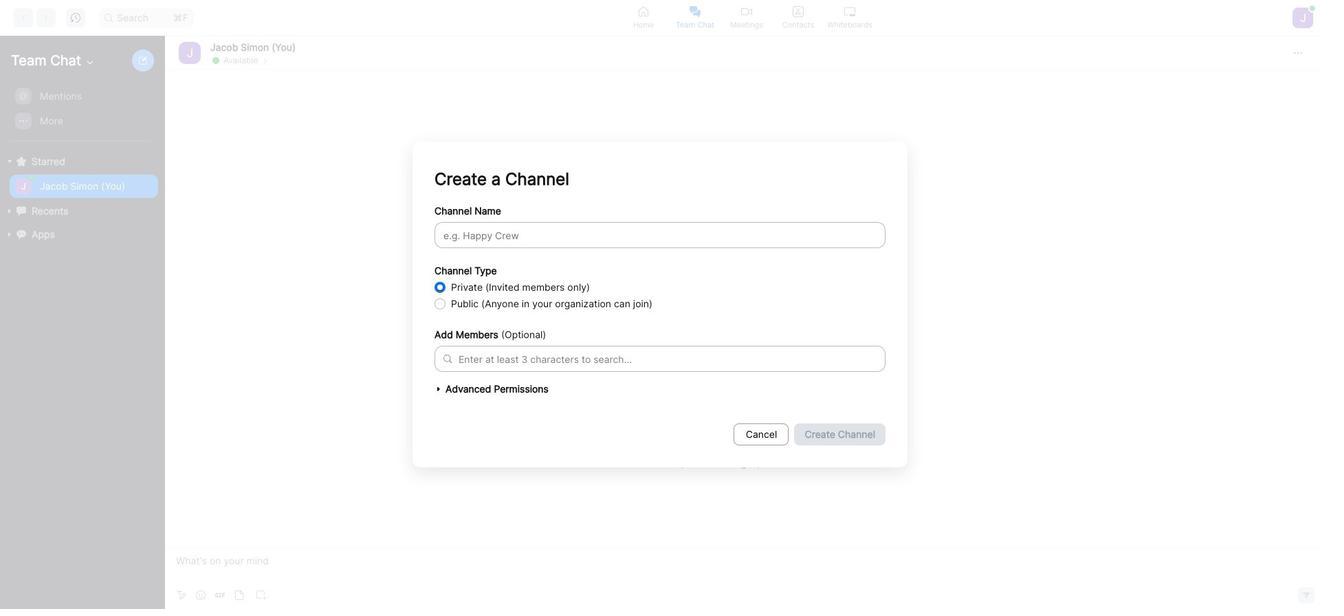 Task type: vqa. For each thing, say whether or not it's contained in the screenshot.
Video On image
yes



Task type: locate. For each thing, give the bounding box(es) containing it.
1 horizontal spatial magnifier image
[[444, 355, 452, 363]]

0 vertical spatial triangle right image
[[6, 158, 14, 166]]

magnifier image
[[105, 13, 113, 22], [444, 355, 452, 363]]

triangle right image
[[6, 158, 14, 166], [435, 385, 443, 393]]

option group
[[435, 279, 886, 312]]

0 horizontal spatial triangle right image
[[6, 158, 14, 166]]

chevron right small image
[[262, 55, 270, 65], [262, 57, 270, 65]]

triangle right image for bottom triangle right image
[[435, 385, 443, 393]]

0 horizontal spatial triangle right image
[[6, 158, 14, 166]]

0 horizontal spatial magnifier image
[[105, 13, 113, 22]]

0 vertical spatial magnifier image
[[105, 13, 113, 22]]

1 vertical spatial magnifier image
[[444, 355, 452, 363]]

1 vertical spatial magnifier image
[[444, 355, 452, 363]]

home small image
[[638, 6, 649, 17]]

star image
[[17, 157, 26, 166]]

Channel Type, Public (Anyone in your organization can join) button
[[435, 299, 446, 310]]

online image
[[213, 57, 219, 64], [213, 57, 219, 64]]

starred tree item
[[6, 150, 158, 173]]

magnifier image
[[105, 13, 113, 22], [444, 355, 452, 363]]

tab list
[[618, 0, 876, 35]]

screenshot image
[[257, 591, 266, 601]]

1 vertical spatial triangle right image
[[435, 385, 443, 393]]

0 vertical spatial magnifier image
[[105, 13, 113, 22]]

2 chevron right small image from the top
[[262, 57, 270, 65]]

group
[[0, 84, 158, 142]]

channel type, public (anyone in your organization can join) image
[[435, 299, 446, 310]]

1 horizontal spatial triangle right image
[[435, 385, 443, 393]]

1 horizontal spatial magnifier image
[[444, 355, 452, 363]]

1 horizontal spatial triangle right image
[[435, 385, 443, 393]]

channel type, private (invited members only) image
[[435, 282, 446, 293]]

profile contact image
[[793, 6, 804, 17]]

None text field
[[459, 352, 462, 366]]

team chat image
[[690, 6, 701, 17], [690, 6, 701, 17]]

video on image
[[742, 6, 753, 17], [742, 6, 753, 17]]

home small image
[[638, 6, 649, 17]]

whiteboard small image
[[845, 6, 856, 17]]

tree
[[0, 83, 162, 260]]

triangle right image
[[6, 158, 14, 166], [435, 385, 443, 393]]

1 vertical spatial triangle right image
[[435, 385, 443, 393]]

profile contact image
[[793, 6, 804, 17]]

0 vertical spatial triangle right image
[[6, 158, 14, 166]]



Task type: describe. For each thing, give the bounding box(es) containing it.
1 chevron right small image from the top
[[262, 55, 270, 65]]

triangle right image for top triangle right image
[[6, 158, 14, 166]]

star image
[[17, 157, 26, 166]]

e.g. Happy Crew text field
[[435, 222, 886, 248]]

new image
[[139, 56, 147, 65]]

new image
[[139, 56, 147, 65]]

screenshot image
[[257, 591, 266, 601]]

0 horizontal spatial magnifier image
[[105, 13, 113, 22]]

Channel Type, Private (Invited members only) button
[[435, 282, 446, 293]]

whiteboard small image
[[845, 6, 856, 17]]



